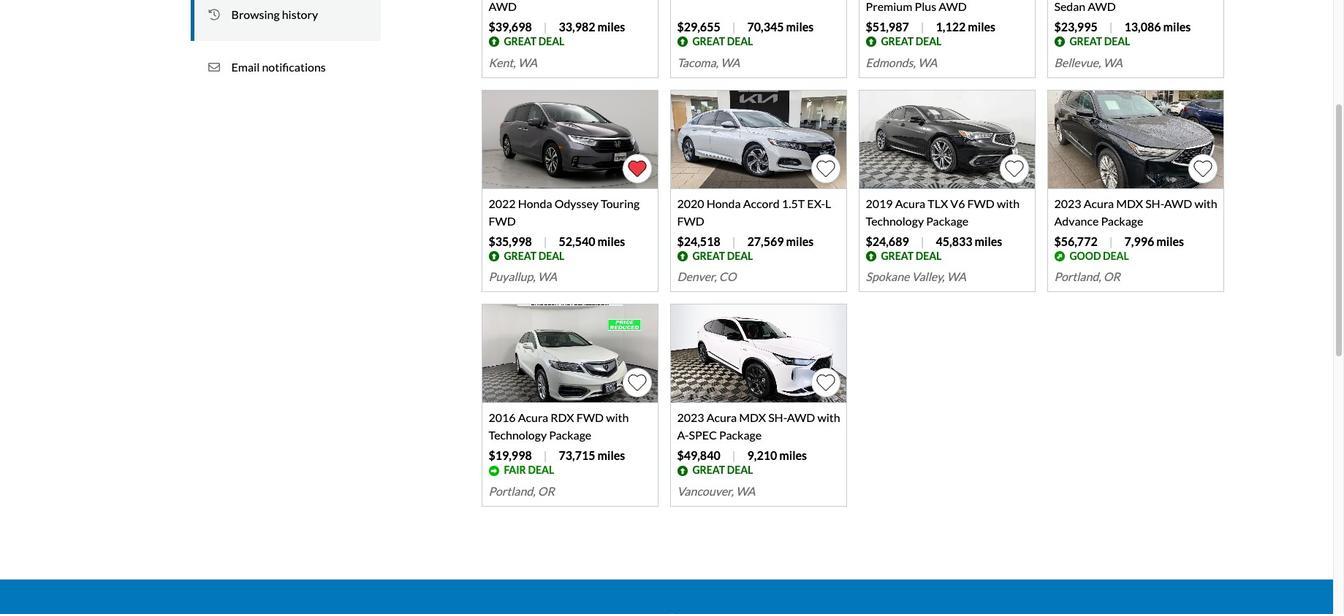 Task type: vqa. For each thing, say whether or not it's contained in the screenshot.
left OR
yes



Task type: locate. For each thing, give the bounding box(es) containing it.
tacoma,
[[677, 55, 719, 69]]

bellevue, wa
[[1055, 55, 1123, 69]]

deal down 33,982
[[539, 35, 565, 47]]

great down $51,987 at the top right of page
[[881, 35, 914, 47]]

miles right 70,345
[[787, 20, 814, 33]]

| for $24,518
[[732, 234, 736, 248]]

l
[[826, 196, 832, 210]]

1 horizontal spatial technology
[[866, 214, 924, 228]]

| up fair deal
[[544, 449, 547, 463]]

1 vertical spatial technology
[[489, 429, 547, 443]]

great deal up vancouver, wa
[[693, 465, 753, 477]]

miles right 13,086
[[1164, 20, 1191, 33]]

mdx
[[1117, 196, 1144, 210], [739, 411, 766, 425]]

0 vertical spatial portland, or
[[1055, 270, 1121, 284]]

$56,772
[[1055, 234, 1098, 248]]

mdx inside 2023 acura mdx sh-awd with advance package
[[1117, 196, 1144, 210]]

deal for 52,540 miles
[[539, 250, 565, 262]]

2016 acura rdx fwd with technology package
[[489, 411, 629, 443]]

acura inside 2016 acura rdx fwd with technology package
[[518, 411, 549, 425]]

sh- up 9,210 miles
[[769, 411, 787, 425]]

with for 2023 acura mdx sh-awd with a-spec package
[[818, 411, 841, 425]]

portland, for $56,772
[[1055, 270, 1102, 284]]

2022
[[489, 196, 516, 210]]

honda right 2022
[[518, 196, 553, 210]]

puyallup,
[[489, 270, 536, 284]]

portland, down good
[[1055, 270, 1102, 284]]

$24,518
[[677, 234, 721, 248]]

great for $35,998
[[504, 250, 537, 262]]

deal right "fair"
[[528, 465, 554, 477]]

ex-
[[808, 196, 826, 210]]

| left 13,086
[[1110, 20, 1113, 33]]

2023 up a-
[[677, 411, 705, 425]]

great deal for $24,689
[[881, 250, 942, 262]]

email notifications
[[231, 60, 326, 74]]

| left 70,345
[[732, 20, 736, 33]]

honda inside 2022 honda odyssey touring fwd
[[518, 196, 553, 210]]

kent, wa
[[489, 55, 538, 69]]

mdx inside 2023 acura mdx sh-awd with a-spec package
[[739, 411, 766, 425]]

great deal for $49,840
[[693, 465, 753, 477]]

| left 9,210
[[732, 449, 736, 463]]

wa right tacoma,
[[721, 55, 740, 69]]

1 vertical spatial portland, or
[[489, 485, 555, 499]]

great deal up puyallup, wa
[[504, 250, 565, 262]]

miles right 27,569 at the right of the page
[[787, 234, 814, 248]]

or
[[1104, 270, 1121, 284], [538, 485, 555, 499]]

wa right kent,
[[518, 55, 538, 69]]

great deal up co at the right top of the page
[[693, 250, 753, 262]]

deal down 70,345
[[727, 35, 753, 47]]

browsing
[[231, 7, 280, 21]]

deal down 1,122
[[916, 35, 942, 47]]

fwd inside 2016 acura rdx fwd with technology package
[[577, 411, 604, 425]]

spokane valley, wa
[[866, 270, 967, 284]]

rdx
[[551, 411, 574, 425]]

package up 9,210
[[720, 429, 762, 443]]

7,996
[[1125, 234, 1155, 248]]

1 honda from the left
[[518, 196, 553, 210]]

great down $49,840
[[693, 465, 725, 477]]

2023 for a-
[[677, 411, 705, 425]]

2022 honda odyssey touring fwd image
[[483, 90, 658, 189]]

miles right 73,715
[[598, 449, 625, 463]]

technology up $19,998
[[489, 429, 547, 443]]

miles for 45,833 miles
[[975, 234, 1003, 248]]

| left 45,833
[[921, 234, 925, 248]]

portland,
[[1055, 270, 1102, 284], [489, 485, 536, 499]]

2019 acura tlx v6 fwd with technology package image
[[860, 90, 1036, 189]]

2023 for advance
[[1055, 196, 1082, 210]]

great deal down "$39,698"
[[504, 35, 565, 47]]

$35,998
[[489, 234, 532, 248]]

edmonds, wa
[[866, 55, 938, 69]]

wa for 33,982 miles
[[518, 55, 538, 69]]

acura inside 2023 acura mdx sh-awd with advance package
[[1084, 196, 1115, 210]]

1 vertical spatial awd
[[787, 411, 816, 425]]

deal
[[539, 35, 565, 47], [727, 35, 753, 47], [916, 35, 942, 47], [1105, 35, 1131, 47], [539, 250, 565, 262], [727, 250, 753, 262], [916, 250, 942, 262], [1104, 250, 1130, 262], [528, 465, 554, 477], [727, 465, 753, 477]]

acura for technology
[[896, 196, 926, 210]]

wa for 9,210 miles
[[736, 485, 756, 499]]

history image
[[208, 7, 220, 22]]

2023 inside 2023 acura mdx sh-awd with a-spec package
[[677, 411, 705, 425]]

0 horizontal spatial portland,
[[489, 485, 536, 499]]

miles for 13,086 miles
[[1164, 20, 1191, 33]]

0 vertical spatial or
[[1104, 270, 1121, 284]]

27,569 miles
[[748, 234, 814, 248]]

miles right 52,540
[[598, 234, 625, 248]]

| left 52,540
[[544, 234, 547, 248]]

great for $49,840
[[693, 465, 725, 477]]

2023 inside 2023 acura mdx sh-awd with advance package
[[1055, 196, 1082, 210]]

honda inside "2020 honda accord 1.5t ex-l fwd"
[[707, 196, 741, 210]]

acura inside 2019 acura tlx v6 fwd with technology package
[[896, 196, 926, 210]]

1 horizontal spatial or
[[1104, 270, 1121, 284]]

deal for 1,122 miles
[[916, 35, 942, 47]]

awd for 7,996 miles
[[1165, 196, 1193, 210]]

package inside 2023 acura mdx sh-awd with advance package
[[1102, 214, 1144, 228]]

portland, or down good
[[1055, 270, 1121, 284]]

| left 33,982
[[544, 20, 547, 33]]

acura up advance
[[1084, 196, 1115, 210]]

with
[[997, 196, 1020, 210], [1195, 196, 1218, 210], [606, 411, 629, 425], [818, 411, 841, 425]]

great deal
[[504, 35, 565, 47], [693, 35, 753, 47], [881, 35, 942, 47], [1070, 35, 1131, 47], [504, 250, 565, 262], [693, 250, 753, 262], [881, 250, 942, 262], [693, 465, 753, 477]]

great down "$29,655"
[[693, 35, 725, 47]]

with for 2023 acura mdx sh-awd with advance package
[[1195, 196, 1218, 210]]

acura left 'rdx'
[[518, 411, 549, 425]]

|
[[544, 20, 547, 33], [732, 20, 736, 33], [921, 20, 925, 33], [1110, 20, 1113, 33], [544, 234, 547, 248], [732, 234, 736, 248], [921, 234, 925, 248], [1110, 234, 1113, 248], [544, 449, 547, 463], [732, 449, 736, 463]]

| for $39,698
[[544, 20, 547, 33]]

great for $24,518
[[693, 250, 725, 262]]

technology up $24,689
[[866, 214, 924, 228]]

great deal for $51,987
[[881, 35, 942, 47]]

miles for 33,982 miles
[[598, 20, 625, 33]]

sh- inside 2023 acura mdx sh-awd with advance package
[[1146, 196, 1165, 210]]

with inside 2023 acura mdx sh-awd with advance package
[[1195, 196, 1218, 210]]

0 horizontal spatial honda
[[518, 196, 553, 210]]

fwd down 2022
[[489, 214, 516, 228]]

odyssey
[[555, 196, 599, 210]]

| for $51,987
[[921, 20, 925, 33]]

portland, or
[[1055, 270, 1121, 284], [489, 485, 555, 499]]

package down tlx
[[927, 214, 969, 228]]

0 horizontal spatial portland, or
[[489, 485, 555, 499]]

9,210
[[748, 449, 778, 463]]

with inside 2023 acura mdx sh-awd with a-spec package
[[818, 411, 841, 425]]

2023
[[1055, 196, 1082, 210], [677, 411, 705, 425]]

or down fair deal
[[538, 485, 555, 499]]

1 vertical spatial sh-
[[769, 411, 787, 425]]

sh- for 9,210
[[769, 411, 787, 425]]

fwd down 2020
[[677, 214, 705, 228]]

deal down 52,540
[[539, 250, 565, 262]]

honda right 2020
[[707, 196, 741, 210]]

fair deal
[[504, 465, 554, 477]]

acura
[[896, 196, 926, 210], [1084, 196, 1115, 210], [518, 411, 549, 425], [707, 411, 737, 425]]

0 horizontal spatial mdx
[[739, 411, 766, 425]]

email
[[231, 60, 260, 74]]

miles right 45,833
[[975, 234, 1003, 248]]

great down $35,998
[[504, 250, 537, 262]]

1 horizontal spatial sh-
[[1146, 196, 1165, 210]]

valley,
[[912, 270, 945, 284]]

1 horizontal spatial mdx
[[1117, 196, 1144, 210]]

awd inside 2023 acura mdx sh-awd with a-spec package
[[787, 411, 816, 425]]

1 vertical spatial mdx
[[739, 411, 766, 425]]

0 vertical spatial 2023
[[1055, 196, 1082, 210]]

tlx
[[928, 196, 949, 210]]

good
[[1070, 250, 1102, 262]]

miles right 7,996
[[1157, 234, 1185, 248]]

52,540 miles
[[559, 234, 625, 248]]

package up 7,996
[[1102, 214, 1144, 228]]

0 vertical spatial awd
[[1165, 196, 1193, 210]]

miles right 9,210
[[780, 449, 807, 463]]

portland, or for $19,998
[[489, 485, 555, 499]]

0 vertical spatial portland,
[[1055, 270, 1102, 284]]

wa right puyallup,
[[538, 270, 557, 284]]

wa
[[518, 55, 538, 69], [721, 55, 740, 69], [918, 55, 938, 69], [1104, 55, 1123, 69], [538, 270, 557, 284], [947, 270, 967, 284], [736, 485, 756, 499]]

technology
[[866, 214, 924, 228], [489, 429, 547, 443]]

awd up 7,996 miles
[[1165, 196, 1193, 210]]

vancouver,
[[677, 485, 734, 499]]

9,210 miles
[[748, 449, 807, 463]]

sh-
[[1146, 196, 1165, 210], [769, 411, 787, 425]]

1 horizontal spatial portland,
[[1055, 270, 1102, 284]]

1 horizontal spatial awd
[[1165, 196, 1193, 210]]

2020 honda accord 1.5t ex-l fwd image
[[672, 90, 847, 189]]

touring
[[601, 196, 640, 210]]

spec
[[689, 429, 717, 443]]

great down $24,518
[[693, 250, 725, 262]]

deal down 7,996
[[1104, 250, 1130, 262]]

| for $29,655
[[732, 20, 736, 33]]

fwd inside 2019 acura tlx v6 fwd with technology package
[[968, 196, 995, 210]]

deal down 9,210
[[727, 465, 753, 477]]

2019 acura tlx v6 fwd with technology package
[[866, 196, 1020, 228]]

portland, or down "fair"
[[489, 485, 555, 499]]

with for 2019 acura tlx v6 fwd with technology package
[[997, 196, 1020, 210]]

tacoma, wa
[[677, 55, 740, 69]]

mdx for package
[[1117, 196, 1144, 210]]

acura left tlx
[[896, 196, 926, 210]]

mdx up 9,210
[[739, 411, 766, 425]]

| left 1,122
[[921, 20, 925, 33]]

awd up 9,210 miles
[[787, 411, 816, 425]]

2023 up advance
[[1055, 196, 1082, 210]]

wa right bellevue,
[[1104, 55, 1123, 69]]

0 horizontal spatial or
[[538, 485, 555, 499]]

acura inside 2023 acura mdx sh-awd with a-spec package
[[707, 411, 737, 425]]

1 horizontal spatial portland, or
[[1055, 270, 1121, 284]]

acura up spec
[[707, 411, 737, 425]]

great down $23,995
[[1070, 35, 1103, 47]]

1 horizontal spatial honda
[[707, 196, 741, 210]]

2016 acura rdx fwd with technology package image
[[483, 305, 658, 404]]

0 horizontal spatial technology
[[489, 429, 547, 443]]

package down 'rdx'
[[549, 429, 592, 443]]

73,715 miles
[[559, 449, 625, 463]]

miles right 33,982
[[598, 20, 625, 33]]

$39,698
[[489, 20, 532, 33]]

52,540
[[559, 234, 596, 248]]

email notifications link
[[191, 41, 381, 94]]

portland, down "fair"
[[489, 485, 536, 499]]

bellevue,
[[1055, 55, 1102, 69]]

fwd right v6 on the top of page
[[968, 196, 995, 210]]

0 vertical spatial mdx
[[1117, 196, 1144, 210]]

great down $24,689
[[881, 250, 914, 262]]

fwd inside "2020 honda accord 1.5t ex-l fwd"
[[677, 214, 705, 228]]

awd inside 2023 acura mdx sh-awd with advance package
[[1165, 196, 1193, 210]]

with inside 2019 acura tlx v6 fwd with technology package
[[997, 196, 1020, 210]]

or for 7,996 miles
[[1104, 270, 1121, 284]]

27,569
[[748, 234, 784, 248]]

great deal up bellevue, wa
[[1070, 35, 1131, 47]]

| for $56,772
[[1110, 234, 1113, 248]]

miles
[[598, 20, 625, 33], [787, 20, 814, 33], [968, 20, 996, 33], [1164, 20, 1191, 33], [598, 234, 625, 248], [787, 234, 814, 248], [975, 234, 1003, 248], [1157, 234, 1185, 248], [598, 449, 625, 463], [780, 449, 807, 463]]

browsing history
[[231, 7, 318, 21]]

denver, co
[[677, 270, 737, 284]]

wa right edmonds,
[[918, 55, 938, 69]]

33,982 miles
[[559, 20, 625, 33]]

great deal for $24,518
[[693, 250, 753, 262]]

deal down 13,086
[[1105, 35, 1131, 47]]

deal for 33,982 miles
[[539, 35, 565, 47]]

deal for 9,210 miles
[[727, 465, 753, 477]]

wa for 13,086 miles
[[1104, 55, 1123, 69]]

miles for 9,210 miles
[[780, 449, 807, 463]]

great
[[504, 35, 537, 47], [693, 35, 725, 47], [881, 35, 914, 47], [1070, 35, 1103, 47], [504, 250, 537, 262], [693, 250, 725, 262], [881, 250, 914, 262], [693, 465, 725, 477]]

2 honda from the left
[[707, 196, 741, 210]]

great down "$39,698"
[[504, 35, 537, 47]]

great deal up spokane valley, wa
[[881, 250, 942, 262]]

honda
[[518, 196, 553, 210], [707, 196, 741, 210]]

deal up valley,
[[916, 250, 942, 262]]

0 horizontal spatial 2023
[[677, 411, 705, 425]]

or down good deal
[[1104, 270, 1121, 284]]

acura for a-
[[707, 411, 737, 425]]

great deal up tacoma, wa
[[693, 35, 753, 47]]

accord
[[743, 196, 780, 210]]

| left 27,569 at the right of the page
[[732, 234, 736, 248]]

1 vertical spatial or
[[538, 485, 555, 499]]

sh- up 7,996 miles
[[1146, 196, 1165, 210]]

| up good deal
[[1110, 234, 1113, 248]]

miles right 1,122
[[968, 20, 996, 33]]

deal up co at the right top of the page
[[727, 250, 753, 262]]

1 vertical spatial portland,
[[489, 485, 536, 499]]

fwd
[[968, 196, 995, 210], [489, 214, 516, 228], [677, 214, 705, 228], [577, 411, 604, 425]]

13,086
[[1125, 20, 1162, 33]]

sh- inside 2023 acura mdx sh-awd with a-spec package
[[769, 411, 787, 425]]

2019
[[866, 196, 893, 210]]

1 horizontal spatial 2023
[[1055, 196, 1082, 210]]

1.5t
[[782, 196, 805, 210]]

0 horizontal spatial sh-
[[769, 411, 787, 425]]

0 vertical spatial sh-
[[1146, 196, 1165, 210]]

great deal for $35,998
[[504, 250, 565, 262]]

great deal up the edmonds, wa
[[881, 35, 942, 47]]

awd
[[1165, 196, 1193, 210], [787, 411, 816, 425]]

0 vertical spatial technology
[[866, 214, 924, 228]]

wa down 9,210
[[736, 485, 756, 499]]

1 vertical spatial 2023
[[677, 411, 705, 425]]

0 horizontal spatial awd
[[787, 411, 816, 425]]

fwd right 'rdx'
[[577, 411, 604, 425]]

mdx up 7,996
[[1117, 196, 1144, 210]]



Task type: describe. For each thing, give the bounding box(es) containing it.
2020
[[677, 196, 705, 210]]

miles for 52,540 miles
[[598, 234, 625, 248]]

great deal for $29,655
[[693, 35, 753, 47]]

envelope image
[[208, 60, 220, 75]]

2016
[[489, 411, 516, 425]]

portland, for $19,998
[[489, 485, 536, 499]]

great for $39,698
[[504, 35, 537, 47]]

advance
[[1055, 214, 1099, 228]]

wa right valley,
[[947, 270, 967, 284]]

puyallup, wa
[[489, 270, 557, 284]]

or for 73,715 miles
[[538, 485, 555, 499]]

1,122 miles
[[936, 20, 996, 33]]

| for $19,998
[[544, 449, 547, 463]]

deal for 13,086 miles
[[1105, 35, 1131, 47]]

45,833 miles
[[936, 234, 1003, 248]]

| for $24,689
[[921, 234, 925, 248]]

miles for 1,122 miles
[[968, 20, 996, 33]]

$24,689
[[866, 234, 909, 248]]

wa for 70,345 miles
[[721, 55, 740, 69]]

wa for 1,122 miles
[[918, 55, 938, 69]]

| for $23,995
[[1110, 20, 1113, 33]]

portland, or for $56,772
[[1055, 270, 1121, 284]]

kent,
[[489, 55, 516, 69]]

technology inside 2016 acura rdx fwd with technology package
[[489, 429, 547, 443]]

honda for 2022
[[518, 196, 553, 210]]

acura for advance
[[1084, 196, 1115, 210]]

| for $35,998
[[544, 234, 547, 248]]

fwd inside 2022 honda odyssey touring fwd
[[489, 214, 516, 228]]

great deal for $39,698
[[504, 35, 565, 47]]

co
[[719, 270, 737, 284]]

2023 acura mdx sh-awd with advance package image
[[1049, 90, 1224, 189]]

history
[[282, 7, 318, 21]]

wa for 52,540 miles
[[538, 270, 557, 284]]

miles for 7,996 miles
[[1157, 234, 1185, 248]]

13,086 miles
[[1125, 20, 1191, 33]]

a-
[[677, 429, 689, 443]]

33,982
[[559, 20, 596, 33]]

1,122
[[936, 20, 966, 33]]

denver,
[[677, 270, 717, 284]]

mdx for spec
[[739, 411, 766, 425]]

acura for package
[[518, 411, 549, 425]]

2022 honda odyssey touring fwd
[[489, 196, 640, 228]]

miles for 27,569 miles
[[787, 234, 814, 248]]

2023 acura mdx sh-awd with a-spec package
[[677, 411, 841, 443]]

deal for 45,833 miles
[[916, 250, 942, 262]]

fair
[[504, 465, 526, 477]]

deal for 27,569 miles
[[727, 250, 753, 262]]

2023 acura mdx sh-awd with a-spec package image
[[672, 305, 847, 404]]

$51,987
[[866, 20, 909, 33]]

honda for 2020
[[707, 196, 741, 210]]

great deal for $23,995
[[1070, 35, 1131, 47]]

browsing history link
[[191, 0, 381, 41]]

vancouver, wa
[[677, 485, 756, 499]]

package inside 2019 acura tlx v6 fwd with technology package
[[927, 214, 969, 228]]

deal for 73,715 miles
[[528, 465, 554, 477]]

deal for 70,345 miles
[[727, 35, 753, 47]]

2023 acura mdx sh-awd with advance package
[[1055, 196, 1218, 228]]

technology inside 2019 acura tlx v6 fwd with technology package
[[866, 214, 924, 228]]

$29,655
[[677, 20, 721, 33]]

great for $51,987
[[881, 35, 914, 47]]

great for $29,655
[[693, 35, 725, 47]]

miles for 70,345 miles
[[787, 20, 814, 33]]

2020 honda accord 1.5t ex-l fwd
[[677, 196, 832, 228]]

package inside 2023 acura mdx sh-awd with a-spec package
[[720, 429, 762, 443]]

awd for 9,210 miles
[[787, 411, 816, 425]]

package inside 2016 acura rdx fwd with technology package
[[549, 429, 592, 443]]

edmonds,
[[866, 55, 916, 69]]

45,833
[[936, 234, 973, 248]]

| for $49,840
[[732, 449, 736, 463]]

notifications
[[262, 60, 326, 74]]

7,996 miles
[[1125, 234, 1185, 248]]

sh- for 7,996
[[1146, 196, 1165, 210]]

good deal
[[1070, 250, 1130, 262]]

deal for 7,996 miles
[[1104, 250, 1130, 262]]

great for $23,995
[[1070, 35, 1103, 47]]

$49,840
[[677, 449, 721, 463]]

73,715
[[559, 449, 596, 463]]

v6
[[951, 196, 966, 210]]

with inside 2016 acura rdx fwd with technology package
[[606, 411, 629, 425]]

great for $24,689
[[881, 250, 914, 262]]

70,345
[[748, 20, 784, 33]]

70,345 miles
[[748, 20, 814, 33]]

spokane
[[866, 270, 910, 284]]

miles for 73,715 miles
[[598, 449, 625, 463]]

$19,998
[[489, 449, 532, 463]]

$23,995
[[1055, 20, 1098, 33]]



